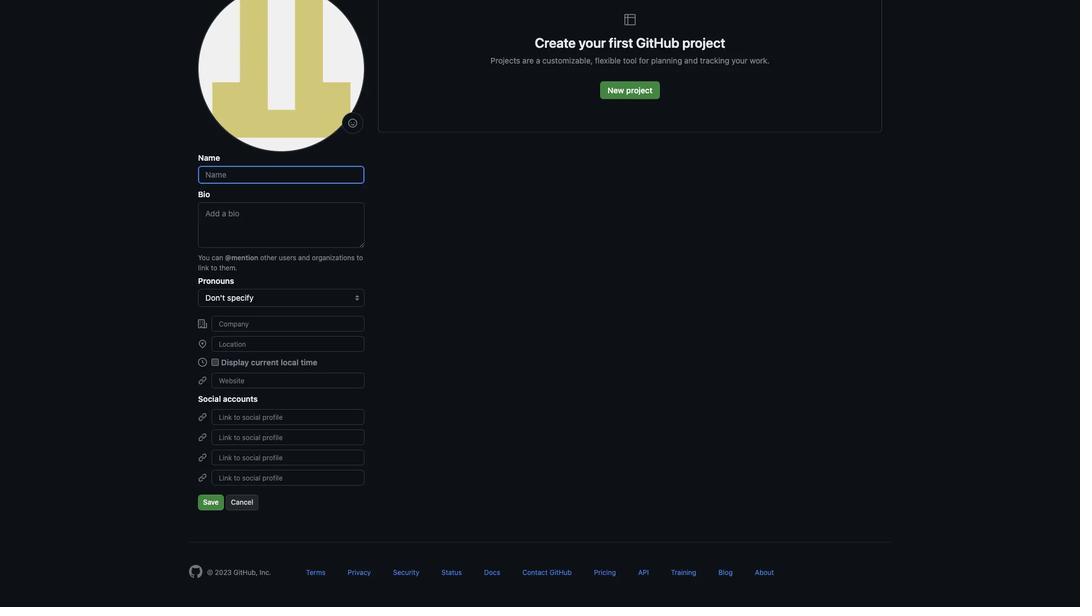 Task type: vqa. For each thing, say whether or not it's contained in the screenshot.
you can @mention
yes



Task type: locate. For each thing, give the bounding box(es) containing it.
2 vertical spatial link to social profile text field
[[212, 470, 365, 486]]

github inside create your first github project projects are a customizable, flexible tool for planning and tracking your work.
[[636, 35, 679, 50]]

Link to social profile text field
[[212, 430, 365, 446]]

project right new
[[626, 86, 653, 95]]

your
[[579, 35, 606, 50], [732, 56, 748, 65]]

2 social account image from the top
[[198, 474, 207, 483]]

security
[[393, 569, 419, 577]]

and inside create your first github project projects are a customizable, flexible tool for planning and tracking your work.
[[684, 56, 698, 65]]

0 horizontal spatial and
[[298, 254, 310, 262]]

first
[[609, 35, 633, 50]]

table image
[[623, 13, 637, 26]]

tracking
[[700, 56, 730, 65]]

0 vertical spatial link to social profile text field
[[212, 410, 365, 425]]

0 vertical spatial social account image
[[198, 453, 207, 462]]

about link
[[755, 569, 774, 577]]

github up planning
[[636, 35, 679, 50]]

and left tracking
[[684, 56, 698, 65]]

change your avatar image
[[198, 0, 365, 152]]

0 vertical spatial your
[[579, 35, 606, 50]]

social account image
[[198, 413, 207, 422], [198, 433, 207, 442]]

0 vertical spatial project
[[682, 35, 725, 50]]

github,
[[233, 569, 258, 577]]

pricing
[[594, 569, 616, 577]]

smiley image
[[348, 119, 357, 128]]

1 horizontal spatial project
[[682, 35, 725, 50]]

github right the contact
[[550, 569, 572, 577]]

for
[[639, 56, 649, 65]]

project inside create your first github project projects are a customizable, flexible tool for planning and tracking your work.
[[682, 35, 725, 50]]

1 horizontal spatial to
[[357, 254, 363, 262]]

1 vertical spatial to
[[211, 264, 217, 272]]

api
[[638, 569, 649, 577]]

pronouns
[[198, 276, 234, 286]]

can
[[212, 254, 223, 262]]

0 horizontal spatial project
[[626, 86, 653, 95]]

cancel
[[231, 499, 253, 507]]

2023
[[215, 569, 232, 577]]

2 link to social profile text field from the top
[[212, 450, 365, 466]]

to right 'link' on the left top of the page
[[211, 264, 217, 272]]

you can @mention
[[198, 254, 258, 262]]

github
[[636, 35, 679, 50], [550, 569, 572, 577]]

status
[[442, 569, 462, 577]]

save button
[[198, 495, 224, 511]]

contact github
[[522, 569, 572, 577]]

planning
[[651, 56, 682, 65]]

1 vertical spatial project
[[626, 86, 653, 95]]

new
[[608, 86, 624, 95]]

about
[[755, 569, 774, 577]]

you
[[198, 254, 210, 262]]

work.
[[750, 56, 770, 65]]

project up tracking
[[682, 35, 725, 50]]

your left work.
[[732, 56, 748, 65]]

terms link
[[306, 569, 326, 577]]

flexible
[[595, 56, 621, 65]]

© 2023 github, inc.
[[207, 569, 271, 577]]

accounts
[[223, 394, 258, 404]]

projects
[[491, 56, 520, 65]]

and right users
[[298, 254, 310, 262]]

create
[[535, 35, 576, 50]]

to
[[357, 254, 363, 262], [211, 264, 217, 272]]

1 horizontal spatial github
[[636, 35, 679, 50]]

3 link to social profile text field from the top
[[212, 470, 365, 486]]

Bio text field
[[198, 203, 365, 248]]

them.
[[219, 264, 237, 272]]

privacy link
[[348, 569, 371, 577]]

link image
[[198, 376, 207, 385]]

docs
[[484, 569, 500, 577]]

@mention
[[225, 254, 258, 262]]

training
[[671, 569, 696, 577]]

0 vertical spatial and
[[684, 56, 698, 65]]

0 vertical spatial social account image
[[198, 413, 207, 422]]

blog link
[[719, 569, 733, 577]]

social account image
[[198, 453, 207, 462], [198, 474, 207, 483]]

your up flexible
[[579, 35, 606, 50]]

1 vertical spatial link to social profile text field
[[212, 450, 365, 466]]

cancel button
[[226, 495, 258, 511]]

docs link
[[484, 569, 500, 577]]

save
[[203, 499, 219, 507]]

1 horizontal spatial and
[[684, 56, 698, 65]]

Link to social profile text field
[[212, 410, 365, 425], [212, 450, 365, 466], [212, 470, 365, 486]]

api link
[[638, 569, 649, 577]]

pricing link
[[594, 569, 616, 577]]

1 vertical spatial and
[[298, 254, 310, 262]]

1 vertical spatial your
[[732, 56, 748, 65]]

other users and organizations to link to them.
[[198, 254, 363, 272]]

1 social account image from the top
[[198, 453, 207, 462]]

0 vertical spatial github
[[636, 35, 679, 50]]

0 horizontal spatial github
[[550, 569, 572, 577]]

privacy
[[348, 569, 371, 577]]

and
[[684, 56, 698, 65], [298, 254, 310, 262]]

tool
[[623, 56, 637, 65]]

1 vertical spatial github
[[550, 569, 572, 577]]

project
[[682, 35, 725, 50], [626, 86, 653, 95]]

1 vertical spatial social account image
[[198, 433, 207, 442]]

Name field
[[198, 166, 365, 184]]

to right organizations
[[357, 254, 363, 262]]

1 vertical spatial social account image
[[198, 474, 207, 483]]



Task type: describe. For each thing, give the bounding box(es) containing it.
training link
[[671, 569, 696, 577]]

link
[[198, 264, 209, 272]]

Website field
[[212, 373, 365, 389]]

Company field
[[212, 316, 365, 332]]

users
[[279, 254, 296, 262]]

security link
[[393, 569, 419, 577]]

status link
[[442, 569, 462, 577]]

1 horizontal spatial your
[[732, 56, 748, 65]]

0 horizontal spatial to
[[211, 264, 217, 272]]

bio
[[198, 190, 210, 199]]

0 vertical spatial to
[[357, 254, 363, 262]]

©
[[207, 569, 213, 577]]

homepage image
[[189, 565, 203, 579]]

are
[[522, 56, 534, 65]]

a
[[536, 56, 540, 65]]

location image
[[198, 340, 207, 349]]

Display current local time checkbox
[[212, 359, 219, 366]]

new project
[[608, 86, 653, 95]]

create your first github project projects are a customizable, flexible tool for planning and tracking your work.
[[491, 35, 770, 65]]

time
[[301, 358, 317, 367]]

name
[[198, 153, 220, 162]]

customizable,
[[542, 56, 593, 65]]

1 link to social profile text field from the top
[[212, 410, 365, 425]]

blog
[[719, 569, 733, 577]]

inc.
[[260, 569, 271, 577]]

organizations
[[312, 254, 355, 262]]

display
[[221, 358, 249, 367]]

clock image
[[198, 358, 207, 367]]

contact github link
[[522, 569, 572, 577]]

and inside other users and organizations to link to them.
[[298, 254, 310, 262]]

1 social account image from the top
[[198, 413, 207, 422]]

contact
[[522, 569, 548, 577]]

terms
[[306, 569, 326, 577]]

display current local time
[[221, 358, 317, 367]]

project inside button
[[626, 86, 653, 95]]

0 horizontal spatial your
[[579, 35, 606, 50]]

social
[[198, 394, 221, 404]]

Location field
[[212, 336, 365, 352]]

organization image
[[198, 320, 207, 329]]

social account image for second link to social profile text field from the bottom
[[198, 453, 207, 462]]

2 social account image from the top
[[198, 433, 207, 442]]

social accounts
[[198, 394, 258, 404]]

new project button
[[600, 81, 660, 99]]

current
[[251, 358, 279, 367]]

social account image for first link to social profile text field from the bottom of the page
[[198, 474, 207, 483]]

local
[[281, 358, 299, 367]]

other
[[260, 254, 277, 262]]



